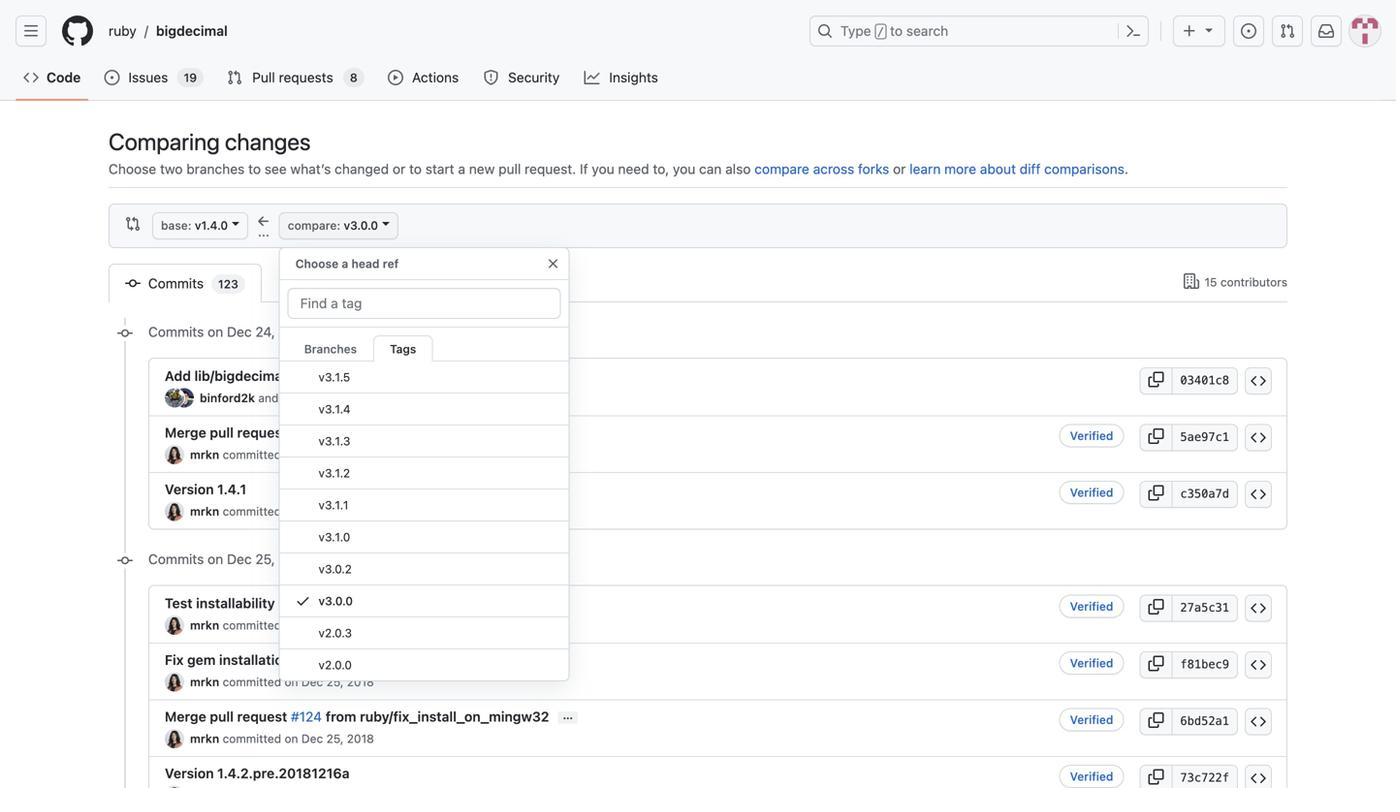 Task type: locate. For each thing, give the bounding box(es) containing it.
2 vertical spatial mrkn committed on dec 25, 2018
[[190, 732, 374, 746]]

from for ruby/fix_install_on_mingw32
[[326, 709, 357, 725]]

1 git commit image from the top
[[117, 326, 133, 341]]

code image
[[1251, 373, 1267, 389], [1251, 771, 1267, 787]]

merge pull request link for #124
[[165, 709, 287, 725]]

0 vertical spatial git pull request image
[[1280, 23, 1296, 39]]

dec
[[227, 324, 252, 340], [420, 391, 442, 405], [302, 448, 323, 462], [302, 505, 323, 518], [227, 551, 252, 567], [302, 619, 323, 632], [302, 676, 323, 689], [302, 732, 323, 746]]

/ inside type / to search
[[878, 25, 885, 39]]

5ae97c1 link
[[1172, 424, 1239, 452]]

/ right the ruby
[[144, 23, 148, 39]]

code image for 6bd52a1
[[1251, 714, 1267, 730]]

copy the full sha image left 5ae97c1
[[1149, 429, 1164, 444]]

2 from from the top
[[326, 709, 357, 725]]

1 horizontal spatial you
[[673, 161, 696, 177]]

merge pull request #124 from ruby/fix_install_on_mingw32
[[165, 709, 550, 725]]

0 vertical spatial changed
[[335, 161, 389, 177]]

copy the full sha image
[[1149, 486, 1164, 501], [1149, 599, 1164, 615], [1149, 656, 1164, 672], [1149, 713, 1164, 729]]

committed up the version 1.4.2.pre.20181216a link
[[223, 732, 281, 746]]

1 code image from the top
[[1251, 373, 1267, 389]]

25, for 27a5c31
[[326, 619, 344, 632]]

changed inside "comparing changes choose two branches to see what's changed or to start a new pull request.             if you need to, you can also compare across forks or learn more about diff comparisons ."
[[335, 161, 389, 177]]

committed for 6bd52a1
[[223, 732, 281, 746]]

2 @mrkn image from the top
[[165, 729, 184, 749]]

v2.0.3 link
[[280, 618, 569, 650]]

changed
[[335, 161, 389, 177], [334, 275, 388, 292]]

committed up 1.4.1
[[223, 448, 281, 462]]

0 vertical spatial issue opened image
[[1242, 23, 1257, 39]]

across
[[814, 161, 855, 177]]

version 1.4.1
[[165, 482, 247, 498]]

1 request from the top
[[237, 425, 287, 441]]

2 merge pull request link from the top
[[165, 709, 287, 725]]

merge down @lembacon 'icon'
[[165, 425, 206, 441]]

2 mrkn committed on dec 25, 2018 from the top
[[190, 676, 374, 689]]

code image
[[23, 70, 39, 85], [1251, 430, 1267, 446], [1251, 487, 1267, 502], [1251, 601, 1267, 616], [1251, 658, 1267, 673], [1251, 714, 1267, 730]]

v3.0.0 up head in the left top of the page
[[344, 219, 378, 232]]

copy the full sha image left 6bd52a1
[[1149, 713, 1164, 729]]

to,
[[653, 161, 670, 177]]

changed down head in the left top of the page
[[334, 275, 388, 292]]

5 verified button from the top
[[1060, 709, 1125, 732]]

1 horizontal spatial 19
[[402, 277, 416, 291]]

verified button for version 1.4.2.pre.20181216a
[[1060, 765, 1125, 789]]

2 copy the full sha image from the top
[[1149, 429, 1164, 444]]

1 vertical spatial a
[[342, 257, 349, 271]]

v3.0.2 link
[[280, 554, 569, 586]]

1 mrkn link from the top
[[190, 448, 219, 462]]

from for binford2k/fix_files_array
[[326, 425, 357, 441]]

v3.0.0 link
[[280, 586, 569, 618]]

v3.1.1 link
[[280, 490, 569, 522]]

verified button for test installability on appvayor
[[1060, 595, 1125, 618]]

mrkn for installability
[[190, 619, 219, 632]]

2 request from the top
[[237, 709, 287, 725]]

2 mrkn from the top
[[190, 505, 219, 518]]

1 vertical spatial request
[[237, 709, 287, 725]]

1 vertical spatial @mrkn image
[[165, 616, 184, 635]]

or left start
[[393, 161, 406, 177]]

mrkn link up version 1.4.2.pre.20181216a on the left bottom
[[190, 732, 219, 746]]

shield image
[[484, 70, 499, 85]]

mrkn committed on dec 24, 2018
[[190, 448, 374, 462], [190, 505, 374, 518]]

homepage image
[[62, 16, 93, 47]]

1 horizontal spatial a
[[458, 161, 466, 177]]

0 horizontal spatial you
[[592, 161, 615, 177]]

copy the full sha image
[[1149, 372, 1164, 388], [1149, 429, 1164, 444], [1149, 770, 1164, 785]]

3 mrkn from the top
[[190, 619, 219, 632]]

3 copy the full sha image from the top
[[1149, 770, 1164, 785]]

1 horizontal spatial choose
[[296, 257, 339, 271]]

1 horizontal spatial /
[[878, 25, 885, 39]]

2 git commit image from the top
[[117, 553, 133, 569]]

1 vertical spatial merge
[[165, 709, 206, 725]]

3 @mrkn image from the top
[[165, 673, 184, 692]]

0 vertical spatial commits
[[145, 275, 208, 292]]

what's
[[291, 161, 331, 177]]

request down the and
[[237, 425, 287, 441]]

version left 1.4.1
[[165, 482, 214, 498]]

code image left 'code'
[[23, 70, 39, 85]]

verified
[[1071, 429, 1114, 443], [1071, 486, 1114, 500], [1071, 600, 1114, 613], [1071, 657, 1114, 670], [1071, 713, 1114, 727], [1071, 770, 1114, 784]]

choose inside "comparing changes choose two branches to see what's changed or to start a new pull request.             if you need to, you can also compare across forks or learn more about diff comparisons ."
[[109, 161, 156, 177]]

tags
[[390, 342, 416, 356]]

mrkn committed on dec 25, 2018 down fix gem installation problem on mingw32
[[190, 676, 374, 689]]

v3.1.3
[[319, 435, 351, 448]]

1 vertical spatial mrkn committed on dec 25, 2018
[[190, 676, 374, 689]]

0 vertical spatial mrkn committed on dec 24, 2018
[[190, 448, 374, 462]]

24, up "v3.1.0" at the left bottom
[[326, 505, 344, 518]]

version 1.4.2.pre.20181216a
[[165, 766, 350, 782]]

1 verified button from the top
[[1060, 424, 1125, 448]]

@lembacon image
[[175, 389, 194, 408]]

dec down the #120 link
[[302, 448, 323, 462]]

6 verified from the top
[[1071, 770, 1114, 784]]

0 vertical spatial merge
[[165, 425, 206, 441]]

/ for ruby
[[144, 23, 148, 39]]

mrkn link
[[190, 448, 219, 462], [190, 505, 219, 518], [190, 619, 219, 632], [190, 676, 219, 689], [190, 732, 219, 746]]

copy the full sha image left f81bec9
[[1149, 656, 1164, 672]]

mrkn committed on dec 24, 2018 down 1.4.1
[[190, 505, 374, 518]]

test installability on appvayor link
[[165, 596, 358, 612]]

03401c8
[[1181, 374, 1230, 388]]

request left #124 link
[[237, 709, 287, 725]]

4 verified button from the top
[[1060, 652, 1125, 675]]

organization image
[[1185, 274, 1200, 289]]

1.4.2.pre.20181216a
[[217, 766, 350, 782]]

4 mrkn from the top
[[190, 676, 219, 689]]

mrkn link down gem
[[190, 676, 219, 689]]

1 vertical spatial copy the full sha image
[[1149, 429, 1164, 444]]

0 horizontal spatial issue opened image
[[104, 70, 120, 85]]

mrkn for gem
[[190, 676, 219, 689]]

appvayor
[[298, 596, 358, 612]]

commits inside compare stats element
[[145, 275, 208, 292]]

24,
[[256, 324, 275, 340], [445, 391, 462, 405], [326, 448, 344, 462], [326, 505, 344, 518]]

1 vertical spatial commits
[[148, 324, 204, 340]]

1 vertical spatial git pull request image
[[227, 70, 243, 85]]

0 vertical spatial copy the full sha image
[[1149, 372, 1164, 388]]

@mrkn image down test
[[165, 616, 184, 635]]

2 verified button from the top
[[1060, 481, 1125, 504]]

1 vertical spatial changed
[[334, 275, 388, 292]]

mrkn link down test
[[190, 619, 219, 632]]

git commit image
[[117, 326, 133, 341], [117, 553, 133, 569]]

1 vertical spatial git commit image
[[117, 553, 133, 569]]

mrkn up version 1.4.2.pre.20181216a on the left bottom
[[190, 732, 219, 746]]

1.4.1
[[217, 482, 247, 498]]

03401c8 link
[[1172, 368, 1239, 395]]

v3.0.0
[[344, 219, 378, 232], [319, 595, 353, 608]]

verified button
[[1060, 424, 1125, 448], [1060, 481, 1125, 504], [1060, 595, 1125, 618], [1060, 652, 1125, 675], [1060, 709, 1125, 732], [1060, 765, 1125, 789]]

25, up test installability on appvayor link
[[256, 551, 275, 567]]

0 horizontal spatial a
[[342, 257, 349, 271]]

0 vertical spatial a
[[458, 161, 466, 177]]

2 version from the top
[[165, 766, 214, 782]]

a up files changed
[[342, 257, 349, 271]]

merge pull request link down gem
[[165, 709, 287, 725]]

commits
[[145, 275, 208, 292], [148, 324, 204, 340], [148, 551, 204, 567]]

1 mrkn committed on dec 24, 2018 from the top
[[190, 448, 374, 462]]

2 verified from the top
[[1071, 486, 1114, 500]]

0 vertical spatial merge pull request link
[[165, 425, 287, 441]]

@mrkn image down version 1.4.1 link
[[165, 502, 184, 521]]

committed for f81bec9
[[223, 676, 281, 689]]

mrkn committed on dec 25, 2018 for on
[[190, 619, 374, 632]]

merge down fix
[[165, 709, 206, 725]]

2 mrkn committed on dec 24, 2018 from the top
[[190, 505, 374, 518]]

copy the full sha image left c350a7d
[[1149, 486, 1164, 501]]

2 mrkn link from the top
[[190, 505, 219, 518]]

issue opened image for the rightmost git pull request image
[[1242, 23, 1257, 39]]

1 verified from the top
[[1071, 429, 1114, 443]]

2 copy the full sha image from the top
[[1149, 599, 1164, 615]]

1 horizontal spatial issue opened image
[[1242, 23, 1257, 39]]

v2.0.0
[[319, 659, 352, 672]]

mrkn link down version 1.4.1 link
[[190, 505, 219, 518]]

mrkn link for gem
[[190, 676, 219, 689]]

2 vertical spatial pull
[[210, 709, 234, 725]]

4 mrkn link from the top
[[190, 676, 219, 689]]

0 vertical spatial mrkn committed on dec 25, 2018
[[190, 619, 374, 632]]

requests
[[279, 69, 333, 85]]

insights link
[[577, 63, 668, 92]]

code image right 6bd52a1 link
[[1251, 714, 1267, 730]]

code image right f81bec9 link
[[1251, 658, 1267, 673]]

on down fix gem installation problem on mingw32
[[285, 676, 298, 689]]

2 vertical spatial @mrkn image
[[165, 673, 184, 692]]

25, down v2.0.0
[[326, 676, 344, 689]]

2 @mrkn image from the top
[[165, 616, 184, 635]]

@mrkn image
[[165, 502, 184, 521], [165, 616, 184, 635], [165, 673, 184, 692]]

/
[[144, 23, 148, 39], [878, 25, 885, 39]]

committed down 'installation'
[[223, 676, 281, 689]]

1 version from the top
[[165, 482, 214, 498]]

1 mrkn from the top
[[190, 448, 219, 462]]

mrkn committed on dec 25, 2018 down #124
[[190, 732, 374, 746]]

issue opened image right the triangle down image
[[1242, 23, 1257, 39]]

binford2k and lembacon committed on dec 24, 2018
[[200, 391, 493, 405]]

commits for commits on dec 25, 2018
[[148, 551, 204, 567]]

6 verified button from the top
[[1060, 765, 1125, 789]]

mrkn link for installability
[[190, 619, 219, 632]]

you
[[592, 161, 615, 177], [673, 161, 696, 177]]

19 right files changed
[[402, 277, 416, 291]]

version 1.4.2.pre.20181216a link
[[165, 766, 350, 782]]

can
[[700, 161, 722, 177]]

1 vertical spatial v3.0.0
[[319, 595, 353, 608]]

2 merge from the top
[[165, 709, 206, 725]]

ruby
[[109, 23, 137, 39]]

5 mrkn link from the top
[[190, 732, 219, 746]]

1 vertical spatial 19
[[402, 277, 416, 291]]

pull down gem
[[210, 709, 234, 725]]

commits on dec 24, 2018
[[148, 324, 310, 340]]

issue opened image for the bottommost git pull request image
[[104, 70, 120, 85]]

merge for merge pull request #120 from binford2k/fix_files_array
[[165, 425, 206, 441]]

list
[[101, 16, 798, 47]]

1 merge pull request link from the top
[[165, 425, 287, 441]]

v3.1.2 link
[[280, 458, 569, 490]]

merge pull request link down binford2k link
[[165, 425, 287, 441]]

1 vertical spatial pull
[[210, 425, 234, 441]]

commits up add
[[148, 324, 204, 340]]

25,
[[256, 551, 275, 567], [326, 619, 344, 632], [326, 676, 344, 689], [326, 732, 344, 746]]

contributors
[[1221, 275, 1288, 289]]

new
[[469, 161, 495, 177]]

commits for commits
[[145, 275, 208, 292]]

a left new
[[458, 161, 466, 177]]

2018 left v3.0.2
[[279, 551, 310, 567]]

compare
[[755, 161, 810, 177]]

24, up binford2k/fix_files_array
[[445, 391, 462, 405]]

or left the learn at the top of the page
[[893, 161, 906, 177]]

you right to,
[[673, 161, 696, 177]]

pull down binford2k link
[[210, 425, 234, 441]]

mrkn committed on dec 24, 2018 down the #120 link
[[190, 448, 374, 462]]

25, for 6bd52a1
[[326, 732, 344, 746]]

installability
[[196, 596, 275, 612]]

tab list containing branches
[[280, 328, 569, 362]]

1 vertical spatial mrkn committed on dec 24, 2018
[[190, 505, 374, 518]]

mrkn committed on dec 25, 2018
[[190, 619, 374, 632], [190, 676, 374, 689], [190, 732, 374, 746]]

commits up test
[[148, 551, 204, 567]]

version for version 1.4.1
[[165, 482, 214, 498]]

1 copy the full sha image from the top
[[1149, 372, 1164, 388]]

3 verified button from the top
[[1060, 595, 1125, 618]]

@mrkn image up version 1.4.1 link
[[165, 445, 184, 465]]

0 horizontal spatial git pull request image
[[227, 70, 243, 85]]

5 mrkn from the top
[[190, 732, 219, 746]]

code image right 73c722f
[[1251, 771, 1267, 787]]

mrkn link up version 1.4.1 link
[[190, 448, 219, 462]]

@mrkn image down fix
[[165, 673, 184, 692]]

issue opened image left issues
[[104, 70, 120, 85]]

25, down merge pull request #124 from ruby/fix_install_on_mingw32 at the left of page
[[326, 732, 344, 746]]

mrkn committed on dec 25, 2018 down test installability on appvayor link
[[190, 619, 374, 632]]

committed for c350a7d
[[223, 505, 281, 518]]

code image right 5ae97c1 link
[[1251, 430, 1267, 446]]

1 mrkn committed on dec 25, 2018 from the top
[[190, 619, 374, 632]]

3 mrkn link from the top
[[190, 619, 219, 632]]

19 right issues
[[184, 71, 197, 84]]

0 vertical spatial @mrkn image
[[165, 445, 184, 465]]

3 copy the full sha image from the top
[[1149, 656, 1164, 672]]

lembacon
[[282, 391, 338, 405]]

1 vertical spatial version
[[165, 766, 214, 782]]

1 or from the left
[[393, 161, 406, 177]]

compare across forks button
[[755, 159, 890, 179]]

git pull request image
[[1280, 23, 1296, 39], [227, 70, 243, 85]]

1 vertical spatial @mrkn image
[[165, 729, 184, 749]]

3 mrkn committed on dec 25, 2018 from the top
[[190, 732, 374, 746]]

/ inside ruby / bigdecimal
[[144, 23, 148, 39]]

0 vertical spatial request
[[237, 425, 287, 441]]

v3.1.5
[[319, 371, 351, 384]]

1 @mrkn image from the top
[[165, 445, 184, 465]]

code image for 5ae97c1
[[1251, 430, 1267, 446]]

issue opened image
[[1242, 23, 1257, 39], [104, 70, 120, 85]]

merge pull request #120 from binford2k/fix_files_array
[[165, 425, 521, 441]]

about
[[981, 161, 1017, 177]]

on down #124
[[285, 732, 298, 746]]

1 vertical spatial issue opened image
[[104, 70, 120, 85]]

commits right git commit icon
[[145, 275, 208, 292]]

code image right the 27a5c31 link
[[1251, 601, 1267, 616]]

0 vertical spatial from
[[326, 425, 357, 441]]

code image for 27a5c31
[[1251, 601, 1267, 616]]

mrkn committed on dec 25, 2018 for installation
[[190, 676, 374, 689]]

copy the full sha image for fix gem installation problem on mingw32
[[1149, 656, 1164, 672]]

tab list
[[280, 328, 569, 362]]

code image for f81bec9
[[1251, 658, 1267, 673]]

committed down 1.4.1
[[223, 505, 281, 518]]

1 merge from the top
[[165, 425, 206, 441]]

Find a tag text field
[[288, 288, 561, 319]]

pull right new
[[499, 161, 521, 177]]

committed for 27a5c31
[[223, 619, 281, 632]]

mrkn down version 1.4.1 link
[[190, 505, 219, 518]]

plus image
[[1182, 23, 1198, 39]]

2 vertical spatial copy the full sha image
[[1149, 770, 1164, 785]]

mrkn down gem
[[190, 676, 219, 689]]

type / to search
[[841, 23, 949, 39]]

from binford2k/fix_files_array link
[[326, 425, 521, 441]]

fix gem installation problem on mingw32
[[165, 652, 432, 668]]

0 vertical spatial pull
[[499, 161, 521, 177]]

mrkn up version 1.4.1 link
[[190, 448, 219, 462]]

1 vertical spatial from
[[326, 709, 357, 725]]

0 vertical spatial choose
[[109, 161, 156, 177]]

0 vertical spatial @mrkn image
[[165, 502, 184, 521]]

2 vertical spatial commits
[[148, 551, 204, 567]]

fix gem installation problem on mingw32 link
[[165, 652, 432, 668]]

1 copy the full sha image from the top
[[1149, 486, 1164, 501]]

branches button
[[288, 336, 374, 362]]

to up lembacon link
[[308, 368, 321, 384]]

25, for f81bec9
[[326, 676, 344, 689]]

copy the full sha image left 27a5c31
[[1149, 599, 1164, 615]]

1 vertical spatial merge pull request link
[[165, 709, 287, 725]]

committed down test installability on appvayor link
[[223, 619, 281, 632]]

dec down problem
[[302, 676, 323, 689]]

branches
[[304, 342, 357, 356]]

git pull request image left notifications icon
[[1280, 23, 1296, 39]]

0 horizontal spatial choose
[[109, 161, 156, 177]]

code image right 03401c8 link
[[1251, 373, 1267, 389]]

v3.0.0 up v2.0.3
[[319, 595, 353, 608]]

2 or from the left
[[893, 161, 906, 177]]

git pull request image left pull
[[227, 70, 243, 85]]

0 vertical spatial 19
[[184, 71, 197, 84]]

3 verified from the top
[[1071, 600, 1114, 613]]

@mrkn image
[[165, 445, 184, 465], [165, 729, 184, 749]]

v3.1.5 link
[[280, 362, 569, 394]]

copy the full sha image left 03401c8
[[1149, 372, 1164, 388]]

verified for fix gem installation problem on mingw32
[[1071, 657, 1114, 670]]

4 copy the full sha image from the top
[[1149, 713, 1164, 729]]

choose up "files"
[[296, 257, 339, 271]]

changed inside compare stats element
[[334, 275, 388, 292]]

1 horizontal spatial or
[[893, 161, 906, 177]]

copy the full sha image for version 1.4.1
[[1149, 486, 1164, 501]]

changed right what's
[[335, 161, 389, 177]]

version
[[165, 482, 214, 498], [165, 766, 214, 782]]

request
[[237, 425, 287, 441], [237, 709, 287, 725]]

4 verified from the top
[[1071, 657, 1114, 670]]

commits on dec 25, 2018
[[148, 551, 310, 567]]

version left 1.4.2.pre.20181216a
[[165, 766, 214, 782]]

play image
[[388, 70, 403, 85]]

gem
[[187, 652, 216, 668]]

0 vertical spatial version
[[165, 482, 214, 498]]

a
[[458, 161, 466, 177], [342, 257, 349, 271]]

0 horizontal spatial /
[[144, 23, 148, 39]]

verified button for fix gem installation problem on mingw32
[[1060, 652, 1125, 675]]

1 vertical spatial code image
[[1251, 771, 1267, 787]]

from right #124
[[326, 709, 357, 725]]

0 vertical spatial git commit image
[[117, 326, 133, 341]]

choose left two
[[109, 161, 156, 177]]

v1.4.0
[[195, 219, 228, 232]]

committed
[[341, 391, 400, 405], [223, 448, 281, 462], [223, 505, 281, 518], [223, 619, 281, 632], [223, 676, 281, 689], [223, 732, 281, 746]]

copy the full sha image for 03401c8
[[1149, 372, 1164, 388]]

25, down appvayor at the left of the page
[[326, 619, 344, 632]]

from down v3.1.4
[[326, 425, 357, 441]]

merge pull request link
[[165, 425, 287, 441], [165, 709, 287, 725]]

0 horizontal spatial or
[[393, 161, 406, 177]]

1 from from the top
[[326, 425, 357, 441]]

0 vertical spatial code image
[[1251, 373, 1267, 389]]

1 @mrkn image from the top
[[165, 502, 184, 521]]



Task type: vqa. For each thing, say whether or not it's contained in the screenshot.
'pull' for Merge pull request #124 from ruby/fix_install_on_mingw32
yes



Task type: describe. For each thing, give the bounding box(es) containing it.
@mrkn image for test
[[165, 616, 184, 635]]

problem
[[295, 652, 349, 668]]

commits for commits on dec 24, 2018
[[148, 324, 204, 340]]

dec up installability
[[227, 551, 252, 567]]

27a5c31 link
[[1172, 595, 1239, 622]]

ruby link
[[101, 16, 144, 47]]

ruby/fix_install_on_mingw32
[[360, 709, 550, 725]]

bigdecimal
[[156, 23, 228, 39]]

choose a head ref
[[296, 257, 399, 271]]

test installability on appvayor
[[165, 596, 358, 612]]

check image
[[296, 594, 311, 609]]

2018 up branches
[[279, 324, 310, 340]]

issues
[[129, 69, 168, 85]]

@mrkn image for fix
[[165, 673, 184, 692]]

2018 down merge pull request #120 from binford2k/fix_files_array
[[347, 448, 374, 462]]

committed for 5ae97c1
[[223, 448, 281, 462]]

2018 up binford2k/fix_files_array
[[466, 391, 493, 405]]

two
[[160, 161, 183, 177]]

on down check image
[[285, 619, 298, 632]]

v2.0.3
[[319, 627, 352, 640]]

/ for type
[[878, 25, 885, 39]]

add
[[165, 368, 191, 384]]

on down the #120 link
[[285, 448, 298, 462]]

15       contributors
[[1202, 275, 1288, 289]]

2018 up "v3.1.0" at the left bottom
[[347, 505, 374, 518]]

graph image
[[585, 70, 600, 85]]

#124
[[291, 709, 322, 725]]

to left start
[[409, 161, 422, 177]]

need
[[618, 161, 650, 177]]

ruby / bigdecimal
[[109, 23, 228, 39]]

2 code image from the top
[[1251, 771, 1267, 787]]

0 horizontal spatial 19
[[184, 71, 197, 84]]

on down v2.0.3
[[352, 652, 368, 668]]

#120
[[291, 425, 322, 441]]

8
[[350, 71, 358, 84]]

to left see
[[248, 161, 261, 177]]

verified for version 1.4.2.pre.20181216a
[[1071, 770, 1114, 784]]

request for #124
[[237, 709, 287, 725]]

123
[[218, 277, 238, 291]]

triangle down image
[[1202, 22, 1217, 37]]

to left search
[[891, 23, 903, 39]]

learn more about diff comparisons link
[[910, 161, 1125, 177]]

add lib/bigdecimal.rb to files array link
[[165, 368, 390, 384]]

code image for c350a7d
[[1251, 487, 1267, 502]]

notifications image
[[1319, 23, 1335, 39]]

array
[[356, 368, 390, 384]]

v3.1.4 link
[[280, 394, 569, 426]]

mrkn committed on dec 24, 2018 for c350a7d
[[190, 505, 374, 518]]

tags button
[[374, 336, 433, 362]]

...
[[258, 224, 270, 240]]

binford2k link
[[200, 391, 255, 405]]

fix
[[165, 652, 184, 668]]

mrkn for 1.4.1
[[190, 505, 219, 518]]

v2.0.0 link
[[280, 650, 569, 682]]

lembacon link
[[282, 391, 338, 405]]

mrkn link for 1.4.1
[[190, 505, 219, 518]]

request for #120
[[237, 425, 287, 441]]

files changed
[[298, 275, 392, 292]]

v3.1.4
[[319, 403, 351, 416]]

changes
[[225, 128, 311, 155]]

request.
[[525, 161, 576, 177]]

forks
[[858, 161, 890, 177]]

@mrkn image for #120
[[165, 445, 184, 465]]

.
[[1125, 161, 1129, 177]]

binford2k
[[200, 391, 255, 405]]

a inside "comparing changes choose two branches to see what's changed or to start a new pull request.             if you need to, you can also compare across forks or learn more about diff comparisons ."
[[458, 161, 466, 177]]

merge for merge pull request #124 from ruby/fix_install_on_mingw32
[[165, 709, 206, 725]]

1 you from the left
[[592, 161, 615, 177]]

start
[[426, 161, 455, 177]]

comparing changes choose two branches to see what's changed or to start a new pull request.             if you need to, you can also compare across forks or learn more about diff comparisons .
[[109, 128, 1129, 177]]

verified for version 1.4.1
[[1071, 486, 1114, 500]]

pull for merge pull request #124 from ruby/fix_install_on_mingw32
[[210, 709, 234, 725]]

bigdecimal link
[[148, 16, 236, 47]]

type
[[841, 23, 872, 39]]

v3.1.0 link
[[280, 522, 569, 554]]

files
[[325, 368, 352, 384]]

mrkn committed on dec 24, 2018 for 5ae97c1
[[190, 448, 374, 462]]

git commit image for commits on dec 25, 2018
[[117, 553, 133, 569]]

command palette image
[[1126, 23, 1142, 39]]

files
[[301, 275, 330, 292]]

git commit image for commits on dec 24, 2018
[[117, 326, 133, 341]]

arrow left image
[[256, 214, 272, 230]]

@binford2k image
[[165, 389, 184, 408]]

security
[[508, 69, 560, 85]]

2018 down appvayor at the left of the page
[[347, 619, 374, 632]]

list containing ruby / bigdecimal
[[101, 16, 798, 47]]

learn
[[910, 161, 941, 177]]

1 horizontal spatial git pull request image
[[1280, 23, 1296, 39]]

on left v3.1.1 at the left
[[285, 505, 298, 518]]

more
[[945, 161, 977, 177]]

pull for merge pull request #120 from binford2k/fix_files_array
[[210, 425, 234, 441]]

on down 123
[[208, 324, 223, 340]]

dec down check image
[[302, 619, 323, 632]]

comparing
[[109, 128, 220, 155]]

on up installability
[[208, 551, 223, 567]]

actions
[[412, 69, 459, 85]]

73c722f
[[1181, 772, 1230, 785]]

dec up "v3.1.0" at the left bottom
[[302, 505, 323, 518]]

dec down #124
[[302, 732, 323, 746]]

@mrkn image for version
[[165, 502, 184, 521]]

also
[[726, 161, 751, 177]]

merge pull request link for #120
[[165, 425, 287, 441]]

24, up add lib/bigdecimal.rb to files array
[[256, 324, 275, 340]]

file diff image
[[278, 276, 294, 292]]

committed down array in the left top of the page
[[341, 391, 400, 405]]

copy the full sha image for 73c722f
[[1149, 770, 1164, 785]]

compare stats element
[[109, 264, 1175, 303]]

f81bec9 link
[[1172, 652, 1239, 679]]

verified button for version 1.4.1
[[1060, 481, 1125, 504]]

verified for test installability on appvayor
[[1071, 600, 1114, 613]]

test
[[165, 596, 193, 612]]

code
[[47, 69, 81, 85]]

from ruby/fix_install_on_mingw32 link
[[326, 709, 550, 725]]

v3.1.0
[[319, 531, 351, 544]]

pull
[[252, 69, 275, 85]]

6bd52a1 link
[[1172, 709, 1239, 736]]

diff
[[1020, 161, 1041, 177]]

copy the full sha image for 5ae97c1
[[1149, 429, 1164, 444]]

5 verified from the top
[[1071, 713, 1114, 727]]

2 you from the left
[[673, 161, 696, 177]]

and
[[258, 391, 279, 405]]

2018 down merge pull request #124 from ruby/fix_install_on_mingw32 at the left of page
[[347, 732, 374, 746]]

1 vertical spatial choose
[[296, 257, 339, 271]]

v3.1.3 link
[[280, 426, 569, 458]]

27a5c31
[[1181, 601, 1230, 615]]

v3.1.2
[[319, 467, 351, 480]]

dec up lib/bigdecimal.rb
[[227, 324, 252, 340]]

security link
[[476, 63, 569, 92]]

mingw32
[[372, 652, 432, 668]]

head
[[352, 257, 380, 271]]

close menu image
[[546, 256, 561, 272]]

0 vertical spatial v3.0.0
[[344, 219, 378, 232]]

dec up from binford2k/fix_files_array link
[[420, 391, 442, 405]]

git commit image
[[125, 276, 141, 292]]

2018 down v2.0.0
[[347, 676, 374, 689]]

on up from binford2k/fix_files_array link
[[403, 391, 417, 405]]

v3.0.2
[[319, 563, 352, 576]]

c350a7d link
[[1172, 481, 1239, 508]]

24, up the v3.1.2
[[326, 448, 344, 462]]

git compare image
[[125, 216, 141, 232]]

code link
[[16, 63, 89, 92]]

version for version 1.4.2.pre.20181216a
[[165, 766, 214, 782]]

pull requests
[[252, 69, 333, 85]]

c350a7d
[[1181, 487, 1230, 501]]

pull inside "comparing changes choose two branches to see what's changed or to start a new pull request.             if you need to, you can also compare across forks or learn more about diff comparisons ."
[[499, 161, 521, 177]]

search
[[907, 23, 949, 39]]

@mrkn image for #124
[[165, 729, 184, 749]]

15
[[1205, 275, 1218, 289]]

on left check image
[[279, 596, 295, 612]]

5ae97c1
[[1181, 431, 1230, 444]]

see
[[265, 161, 287, 177]]

copy the full sha image for test installability on appvayor
[[1149, 599, 1164, 615]]

19 inside compare stats element
[[402, 277, 416, 291]]

insights
[[610, 69, 659, 85]]

f81bec9
[[1181, 658, 1230, 672]]



